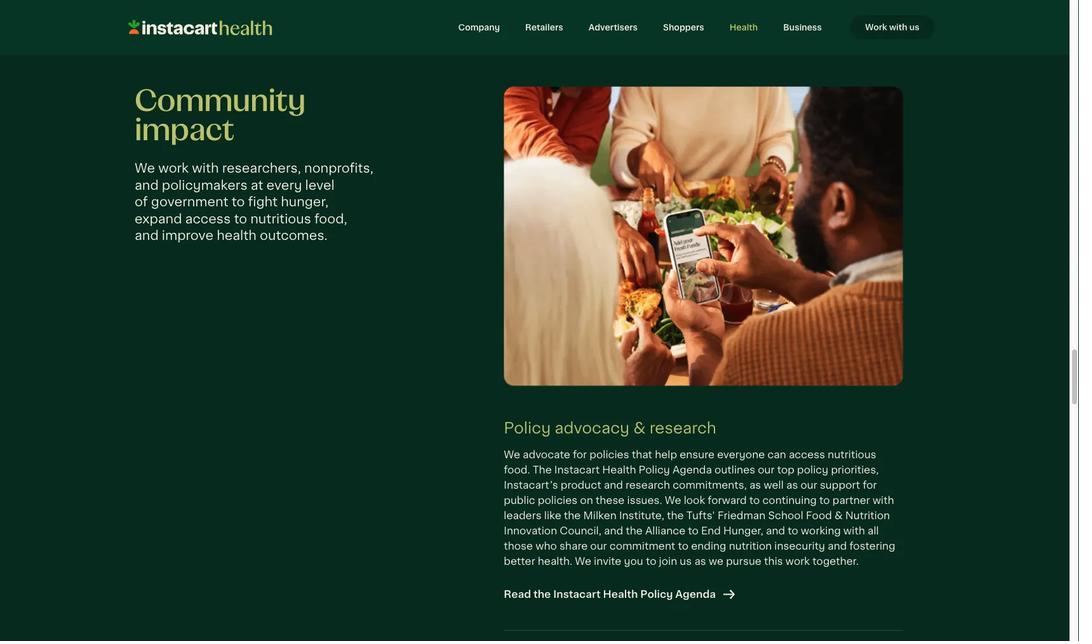 Task type: describe. For each thing, give the bounding box(es) containing it.
to down tufts'
[[688, 526, 699, 537]]

priorities,
[[831, 465, 879, 476]]

hunger,
[[281, 195, 328, 209]]

we up food.
[[504, 450, 520, 461]]

level
[[305, 178, 335, 192]]

all
[[868, 526, 879, 537]]

improve
[[162, 228, 213, 242]]

outcomes.
[[260, 228, 328, 242]]

business button
[[771, 15, 835, 39]]

health
[[217, 228, 257, 242]]

tufts'
[[687, 511, 715, 522]]

health.
[[538, 556, 572, 567]]

and up together.
[[828, 541, 847, 552]]

we down "share"
[[575, 556, 591, 567]]

2 vertical spatial health
[[603, 589, 638, 600]]

of
[[135, 195, 148, 209]]

instacart inside we advocate for policies that help ensure everyone can access nutritious food. the instacart health policy agenda outlines our top policy priorities, instacart's product and research commitments, as well as our support for public policies on these issues. we look forward to continuing to partner with leaders like the milken institute, the tufts' friedman school food & nutrition innovation council, and the alliance to end hunger, and to working with all those who share our commitment to ending nutrition insecurity and fostering better health. we invite you to join us as we pursue this work together.
[[554, 465, 600, 476]]

issues.
[[627, 495, 662, 506]]

well
[[764, 480, 784, 491]]

& inside we advocate for policies that help ensure everyone can access nutritious food. the instacart health policy agenda outlines our top policy priorities, instacart's product and research commitments, as well as our support for public policies on these issues. we look forward to continuing to partner with leaders like the milken institute, the tufts' friedman school food & nutrition innovation council, and the alliance to end hunger, and to working with all those who share our commitment to ending nutrition insecurity and fostering better health. we invite you to join us as we pursue this work together.
[[835, 511, 843, 522]]

product
[[561, 480, 601, 491]]

share
[[560, 541, 588, 552]]

to up food
[[819, 495, 830, 506]]

insecurity
[[775, 541, 825, 552]]

advertisers button
[[576, 15, 651, 39]]

business
[[783, 23, 822, 32]]

0 vertical spatial policy
[[504, 420, 551, 436]]

forward
[[708, 495, 747, 506]]

instacart's
[[504, 480, 558, 491]]

we inside "we work with researchers, nonprofits, and policymakers at every level of government to fight hunger, expand access to nutritious food, and improve health outcomes."
[[135, 161, 155, 175]]

this
[[764, 556, 783, 567]]

end
[[701, 526, 721, 537]]

us inside we advocate for policies that help ensure everyone can access nutritious food. the instacart health policy agenda outlines our top policy priorities, instacart's product and research commitments, as well as our support for public policies on these issues. we look forward to continuing to partner with leaders like the milken institute, the tufts' friedman school food & nutrition innovation council, and the alliance to end hunger, and to working with all those who share our commitment to ending nutrition insecurity and fostering better health. we invite you to join us as we pursue this work together.
[[680, 556, 692, 567]]

2 horizontal spatial as
[[786, 480, 798, 491]]

public
[[504, 495, 535, 506]]

advocate
[[523, 450, 570, 461]]

nutrition
[[846, 511, 890, 522]]

leaders
[[504, 511, 542, 522]]

look
[[684, 495, 705, 506]]

you
[[624, 556, 643, 567]]

research inside we advocate for policies that help ensure everyone can access nutritious food. the instacart health policy agenda outlines our top policy priorities, instacart's product and research commitments, as well as our support for public policies on these issues. we look forward to continuing to partner with leaders like the milken institute, the tufts' friedman school food & nutrition innovation council, and the alliance to end hunger, and to working with all those who share our commitment to ending nutrition insecurity and fostering better health. we invite you to join us as we pursue this work together.
[[626, 480, 670, 491]]

work with us link
[[850, 15, 935, 39]]

to left fight
[[232, 195, 245, 209]]

partner
[[833, 495, 870, 506]]

access inside "we work with researchers, nonprofits, and policymakers at every level of government to fight hunger, expand access to nutritious food, and improve health outcomes."
[[185, 212, 231, 226]]

work inside we advocate for policies that help ensure everyone can access nutritious food. the instacart health policy agenda outlines our top policy priorities, instacart's product and research commitments, as well as our support for public policies on these issues. we look forward to continuing to partner with leaders like the milken institute, the tufts' friedman school food & nutrition innovation council, and the alliance to end hunger, and to working with all those who share our commitment to ending nutrition insecurity and fostering better health. we invite you to join us as we pursue this work together.
[[786, 556, 810, 567]]

policy advocacy & research
[[504, 420, 716, 436]]

at
[[251, 178, 263, 192]]

better
[[504, 556, 535, 567]]

and down school
[[766, 526, 785, 537]]

with up nutrition
[[873, 495, 894, 506]]

nonprofits,
[[304, 161, 374, 175]]

help
[[655, 450, 677, 461]]

and up of
[[135, 178, 159, 192]]

policymakers
[[162, 178, 248, 192]]

continuing
[[763, 495, 817, 506]]

to left join in the bottom of the page
[[646, 556, 657, 567]]

food.
[[504, 465, 530, 476]]

we
[[709, 556, 724, 567]]

retailers button
[[513, 15, 576, 39]]

policy inside we advocate for policies that help ensure everyone can access nutritious food. the instacart health policy agenda outlines our top policy priorities, instacart's product and research commitments, as well as our support for public policies on these issues. we look forward to continuing to partner with leaders like the milken institute, the tufts' friedman school food & nutrition innovation council, and the alliance to end hunger, and to working with all those who share our commitment to ending nutrition insecurity and fostering better health. we invite you to join us as we pursue this work together.
[[639, 465, 670, 476]]

outlines
[[715, 465, 755, 476]]

company
[[458, 23, 500, 32]]

support
[[820, 480, 860, 491]]

advocacy
[[555, 420, 630, 436]]

health inside we advocate for policies that help ensure everyone can access nutritious food. the instacart health policy agenda outlines our top policy priorities, instacart's product and research commitments, as well as our support for public policies on these issues. we look forward to continuing to partner with leaders like the milken institute, the tufts' friedman school food & nutrition innovation council, and the alliance to end hunger, and to working with all those who share our commitment to ending nutrition insecurity and fostering better health. we invite you to join us as we pursue this work together.
[[602, 465, 636, 476]]

and down the milken
[[604, 526, 623, 537]]

agenda inside we advocate for policies that help ensure everyone can access nutritious food. the instacart health policy agenda outlines our top policy priorities, instacart's product and research commitments, as well as our support for public policies on these issues. we look forward to continuing to partner with leaders like the milken institute, the tufts' friedman school food & nutrition innovation council, and the alliance to end hunger, and to working with all those who share our commitment to ending nutrition insecurity and fostering better health. we invite you to join us as we pursue this work together.
[[673, 465, 712, 476]]

agenda inside read the instacart health policy agenda link
[[675, 589, 716, 600]]

2 vertical spatial policy
[[641, 589, 673, 600]]

on
[[580, 495, 593, 506]]

together.
[[813, 556, 859, 567]]

to down alliance
[[678, 541, 689, 552]]

shoppers button
[[651, 15, 717, 39]]

commitment
[[610, 541, 675, 552]]

and down the expand
[[135, 228, 159, 242]]

invite
[[594, 556, 622, 567]]

institute,
[[619, 511, 664, 522]]

fight
[[248, 195, 278, 209]]

1 horizontal spatial as
[[750, 480, 761, 491]]

ending
[[691, 541, 726, 552]]

access inside we advocate for policies that help ensure everyone can access nutritious food. the instacart health policy agenda outlines our top policy priorities, instacart's product and research commitments, as well as our support for public policies on these issues. we look forward to continuing to partner with leaders like the milken institute, the tufts' friedman school food & nutrition innovation council, and the alliance to end hunger, and to working with all those who share our commitment to ending nutrition insecurity and fostering better health. we invite you to join us as we pursue this work together.
[[789, 450, 825, 461]]

with inside "we work with researchers, nonprofits, and policymakers at every level of government to fight hunger, expand access to nutritious food, and improve health outcomes."
[[192, 161, 219, 175]]

to up friedman
[[749, 495, 760, 506]]

the up council, at the bottom of the page
[[564, 511, 581, 522]]

nutrition
[[729, 541, 772, 552]]

like
[[544, 511, 561, 522]]



Task type: vqa. For each thing, say whether or not it's contained in the screenshot.
Health
yes



Task type: locate. For each thing, give the bounding box(es) containing it.
0 horizontal spatial us
[[680, 556, 692, 567]]

0 horizontal spatial &
[[634, 420, 646, 436]]

our up invite
[[590, 541, 607, 552]]

policy
[[797, 465, 829, 476]]

0 vertical spatial work
[[158, 161, 189, 175]]

fostering
[[850, 541, 895, 552]]

1 horizontal spatial for
[[863, 480, 877, 491]]

hunger,
[[724, 526, 763, 537]]

1 vertical spatial research
[[626, 480, 670, 491]]

1 horizontal spatial work
[[786, 556, 810, 567]]

agenda down ensure
[[673, 465, 712, 476]]

policy
[[504, 420, 551, 436], [639, 465, 670, 476], [641, 589, 673, 600]]

as up continuing
[[786, 480, 798, 491]]

with left all
[[844, 526, 865, 537]]

health inside dropdown button
[[730, 23, 758, 32]]

our down 'policy'
[[801, 480, 817, 491]]

policy up advocate
[[504, 420, 551, 436]]

health down the that
[[602, 465, 636, 476]]

1 vertical spatial nutritious
[[828, 450, 877, 461]]

1 horizontal spatial &
[[835, 511, 843, 522]]

1 vertical spatial agenda
[[675, 589, 716, 600]]

government
[[151, 195, 228, 209]]

instacart down health.
[[553, 589, 601, 600]]

1 vertical spatial access
[[789, 450, 825, 461]]

we advocate for policies that help ensure everyone can access nutritious food. the instacart health policy agenda outlines our top policy priorities, instacart's product and research commitments, as well as our support for public policies on these issues. we look forward to continuing to partner with leaders like the milken institute, the tufts' friedman school food & nutrition innovation council, and the alliance to end hunger, and to working with all those who share our commitment to ending nutrition insecurity and fostering better health. we invite you to join us as we pursue this work together.
[[504, 450, 895, 567]]

0 vertical spatial research
[[650, 420, 716, 436]]

work down the insecurity
[[786, 556, 810, 567]]

access down government
[[185, 212, 231, 226]]

nutritious inside we advocate for policies that help ensure everyone can access nutritious food. the instacart health policy agenda outlines our top policy priorities, instacart's product and research commitments, as well as our support for public policies on these issues. we look forward to continuing to partner with leaders like the milken institute, the tufts' friedman school food & nutrition innovation council, and the alliance to end hunger, and to working with all those who share our commitment to ending nutrition insecurity and fostering better health. we invite you to join us as we pursue this work together.
[[828, 450, 877, 461]]

we work with researchers, nonprofits, and policymakers at every level of government to fight hunger, expand access to nutritious food, and improve health outcomes.
[[135, 161, 374, 242]]

join
[[659, 556, 677, 567]]

every
[[267, 178, 302, 192]]

0 horizontal spatial work
[[158, 161, 189, 175]]

researchers,
[[222, 161, 301, 175]]

for down advocacy
[[573, 450, 587, 461]]

read the instacart health policy agenda link
[[504, 580, 735, 610]]

0 horizontal spatial our
[[590, 541, 607, 552]]

1 vertical spatial policies
[[538, 495, 578, 506]]

company button
[[446, 15, 513, 39]]

to up the 'health'
[[234, 212, 247, 226]]

food,
[[314, 212, 347, 226]]

2 horizontal spatial our
[[801, 480, 817, 491]]

who
[[536, 541, 557, 552]]

as left well
[[750, 480, 761, 491]]

for
[[573, 450, 587, 461], [863, 480, 877, 491]]

0 horizontal spatial nutritious
[[250, 212, 311, 226]]

access
[[185, 212, 231, 226], [789, 450, 825, 461]]

1 vertical spatial health
[[602, 465, 636, 476]]

us right work
[[910, 23, 920, 32]]

nutritious up 'priorities,'
[[828, 450, 877, 461]]

0 vertical spatial for
[[573, 450, 587, 461]]

0 vertical spatial our
[[758, 465, 775, 476]]

friedman
[[718, 511, 766, 522]]

alliance
[[645, 526, 686, 537]]

0 vertical spatial access
[[185, 212, 231, 226]]

read
[[504, 589, 531, 600]]

1 vertical spatial work
[[786, 556, 810, 567]]

& up the that
[[634, 420, 646, 436]]

we
[[135, 161, 155, 175], [504, 450, 520, 461], [665, 495, 681, 506], [575, 556, 591, 567]]

retailers
[[525, 23, 563, 32]]

with inside work with us link
[[889, 23, 908, 32]]

the
[[533, 465, 552, 476]]

health button
[[717, 15, 771, 39]]

0 horizontal spatial access
[[185, 212, 231, 226]]

as
[[750, 480, 761, 491], [786, 480, 798, 491], [695, 556, 706, 567]]

&
[[634, 420, 646, 436], [835, 511, 843, 522]]

these
[[596, 495, 625, 506]]

with up policymakers in the top left of the page
[[192, 161, 219, 175]]

as left the we
[[695, 556, 706, 567]]

work
[[158, 161, 189, 175], [786, 556, 810, 567]]

1 horizontal spatial our
[[758, 465, 775, 476]]

research up ensure
[[650, 420, 716, 436]]

0 vertical spatial nutritious
[[250, 212, 311, 226]]

1 vertical spatial for
[[863, 480, 877, 491]]

1 horizontal spatial access
[[789, 450, 825, 461]]

top
[[777, 465, 795, 476]]

policies down policy advocacy & research
[[590, 450, 629, 461]]

instacart up product
[[554, 465, 600, 476]]

1 horizontal spatial us
[[910, 23, 920, 32]]

advertisers
[[589, 23, 638, 32]]

health left business
[[730, 23, 758, 32]]

0 vertical spatial agenda
[[673, 465, 712, 476]]

milken
[[583, 511, 617, 522]]

innovation
[[504, 526, 557, 537]]

working
[[801, 526, 841, 537]]

1 vertical spatial instacart
[[553, 589, 601, 600]]

1 horizontal spatial policies
[[590, 450, 629, 461]]

impact
[[135, 115, 234, 145]]

those
[[504, 541, 533, 552]]

community
[[135, 86, 306, 116]]

1 vertical spatial our
[[801, 480, 817, 491]]

the down institute,
[[626, 526, 643, 537]]

we left look
[[665, 495, 681, 506]]

0 vertical spatial policies
[[590, 450, 629, 461]]

council,
[[560, 526, 602, 537]]

work inside "we work with researchers, nonprofits, and policymakers at every level of government to fight hunger, expand access to nutritious food, and improve health outcomes."
[[158, 161, 189, 175]]

agenda
[[673, 465, 712, 476], [675, 589, 716, 600]]

us
[[910, 23, 920, 32], [680, 556, 692, 567]]

work
[[865, 23, 887, 32]]

policy down the help
[[639, 465, 670, 476]]

us right join in the bottom of the page
[[680, 556, 692, 567]]

work up policymakers in the top left of the page
[[158, 161, 189, 175]]

the right read
[[534, 589, 551, 600]]

1 horizontal spatial nutritious
[[828, 450, 877, 461]]

2 vertical spatial our
[[590, 541, 607, 552]]

research up issues.
[[626, 480, 670, 491]]

1 vertical spatial policy
[[639, 465, 670, 476]]

food
[[806, 511, 832, 522]]

community impact
[[135, 86, 306, 145]]

0 vertical spatial instacart
[[554, 465, 600, 476]]

0 vertical spatial us
[[910, 23, 920, 32]]

expand
[[135, 212, 182, 226]]

0 horizontal spatial policies
[[538, 495, 578, 506]]

& right food
[[835, 511, 843, 522]]

instacart
[[554, 465, 600, 476], [553, 589, 601, 600]]

everyone
[[717, 450, 765, 461]]

we up of
[[135, 161, 155, 175]]

ensure
[[680, 450, 715, 461]]

our up well
[[758, 465, 775, 476]]

nutritious
[[250, 212, 311, 226], [828, 450, 877, 461]]

health
[[730, 23, 758, 32], [602, 465, 636, 476], [603, 589, 638, 600]]

0 horizontal spatial for
[[573, 450, 587, 461]]

to
[[232, 195, 245, 209], [234, 212, 247, 226], [749, 495, 760, 506], [819, 495, 830, 506], [688, 526, 699, 537], [788, 526, 798, 537], [678, 541, 689, 552], [646, 556, 657, 567]]

0 horizontal spatial as
[[695, 556, 706, 567]]

0 vertical spatial &
[[634, 420, 646, 436]]

for down 'priorities,'
[[863, 480, 877, 491]]

research
[[650, 420, 716, 436], [626, 480, 670, 491]]

shoppers
[[663, 23, 704, 32]]

and up these
[[604, 480, 623, 491]]

policies up like in the right of the page
[[538, 495, 578, 506]]

that
[[632, 450, 652, 461]]

1 vertical spatial us
[[680, 556, 692, 567]]

work with us
[[865, 23, 920, 32]]

access up 'policy'
[[789, 450, 825, 461]]

and
[[135, 178, 159, 192], [135, 228, 159, 242], [604, 480, 623, 491], [604, 526, 623, 537], [766, 526, 785, 537], [828, 541, 847, 552]]

0 vertical spatial health
[[730, 23, 758, 32]]

with
[[889, 23, 908, 32], [192, 161, 219, 175], [873, 495, 894, 506], [844, 526, 865, 537]]

the up alliance
[[667, 511, 684, 522]]

1 vertical spatial &
[[835, 511, 843, 522]]

nutritious up "outcomes."
[[250, 212, 311, 226]]

school
[[768, 511, 804, 522]]

read the instacart health policy agenda
[[504, 589, 716, 600]]

can
[[768, 450, 786, 461]]

commitments,
[[673, 480, 747, 491]]

pursue
[[726, 556, 762, 567]]

nutritious inside "we work with researchers, nonprofits, and policymakers at every level of government to fight hunger, expand access to nutritious food, and improve health outcomes."
[[250, 212, 311, 226]]

health down invite
[[603, 589, 638, 600]]

policy down join in the bottom of the page
[[641, 589, 673, 600]]

to up the insecurity
[[788, 526, 798, 537]]

with right work
[[889, 23, 908, 32]]

agenda down the we
[[675, 589, 716, 600]]



